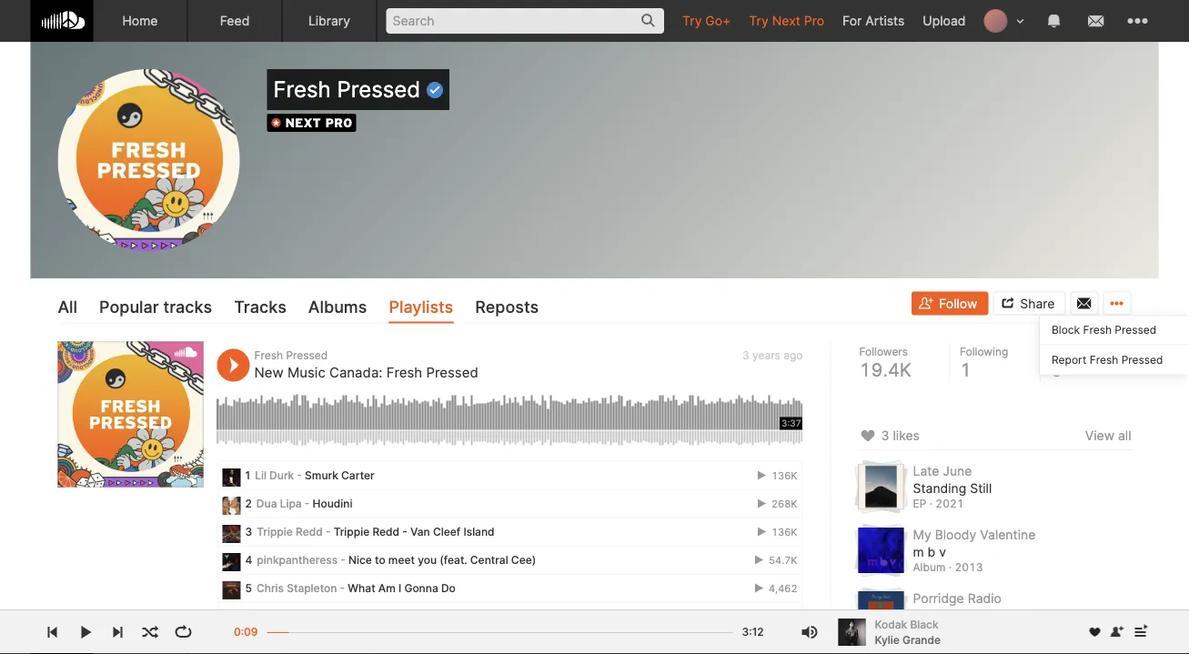 Task type: locate. For each thing, give the bounding box(es) containing it.
stapleton
[[287, 581, 337, 595]]

reposts
[[475, 297, 539, 317]]

0 vertical spatial album ·
[[913, 561, 952, 574]]

trippie redd - van cleef island element
[[222, 525, 241, 543]]

pro
[[804, 13, 824, 28]]

1 vertical spatial 136k
[[769, 526, 798, 538]]

3 right like image
[[881, 428, 890, 444]]

0 horizontal spatial view
[[472, 608, 497, 621]]

years
[[752, 348, 781, 362]]

1 album · from the top
[[913, 561, 952, 574]]

you
[[418, 553, 437, 566]]

1 vertical spatial 1
[[245, 469, 250, 482]]

album · down the b
[[913, 561, 952, 574]]

fresh inside the 'block fresh pressed' 'button'
[[1083, 323, 1112, 337]]

0 horizontal spatial share
[[363, 641, 390, 653]]

1 horizontal spatial tracks
[[1051, 345, 1085, 358]]

0 vertical spatial tracks
[[163, 297, 212, 317]]

136k down the 268k in the right of the page
[[769, 526, 798, 538]]

121 button
[[283, 637, 333, 654]]

1 vertical spatial tracks
[[1051, 345, 1085, 358]]

3 right trippie redd - van cleef island element
[[245, 525, 252, 538]]

new music canada: fresh pressed element
[[58, 342, 203, 487]]

bad
[[951, 608, 974, 623]]

try left next
[[749, 13, 769, 28]]

trippie down dua
[[257, 525, 293, 538]]

fresh up new
[[254, 348, 283, 362]]

2 136k from the top
[[769, 526, 798, 538]]

view all
[[1085, 428, 1131, 444]]

-
[[297, 469, 302, 482], [305, 497, 310, 510], [326, 525, 331, 538], [402, 525, 408, 538], [341, 553, 346, 566], [340, 581, 345, 595]]

view for view 74 tracks
[[472, 608, 497, 621]]

album · inside porridge radio every bad album ·
[[913, 625, 952, 638]]

1 horizontal spatial share button
[[993, 292, 1066, 315]]

1 inside 'following 1'
[[960, 359, 972, 381]]

0 vertical spatial 136k
[[769, 469, 798, 481]]

136k up the 268k in the right of the page
[[769, 469, 798, 481]]

2021
[[936, 497, 964, 511]]

1 horizontal spatial trippie
[[334, 525, 370, 538]]

2 try from the left
[[749, 13, 769, 28]]

pressed inside button
[[1122, 353, 1163, 366]]

share button up block
[[993, 292, 1066, 315]]

2 horizontal spatial 3
[[881, 428, 890, 444]]

3 years ago
[[742, 348, 803, 362]]

artists
[[865, 13, 905, 28]]

0 horizontal spatial tracks
[[234, 297, 286, 317]]

standing still element
[[859, 464, 904, 510]]

new music canada: fresh pressed link
[[254, 364, 478, 380]]

2 album · from the top
[[913, 625, 952, 638]]

1 136k from the top
[[769, 469, 798, 481]]

share down am
[[363, 641, 390, 653]]

1 vertical spatial tracks
[[516, 608, 548, 621]]

share button right 121
[[337, 637, 399, 654]]

pressed up report fresh pressed button
[[1115, 323, 1157, 337]]

fresh up the report fresh pressed
[[1083, 323, 1112, 337]]

1 horizontal spatial 1
[[960, 359, 972, 381]]

album · down every
[[913, 625, 952, 638]]

1 horizontal spatial tracks
[[516, 608, 548, 621]]

share up block
[[1020, 296, 1055, 311]]

fresh down block fresh pressed
[[1090, 353, 1119, 366]]

progress bar
[[267, 623, 733, 653]]

ep ·
[[913, 497, 933, 511]]

0 vertical spatial view
[[1085, 428, 1115, 444]]

report fresh pressed
[[1052, 353, 1163, 366]]

0 vertical spatial tracks
[[234, 297, 286, 317]]

- left nice at the bottom
[[341, 553, 346, 566]]

0:09
[[234, 626, 258, 639]]

1 down following
[[960, 359, 972, 381]]

None search field
[[377, 0, 673, 41]]

black
[[910, 618, 939, 631]]

0 horizontal spatial 3
[[245, 525, 252, 538]]

- right durk
[[297, 469, 302, 482]]

tracks right popular
[[163, 297, 212, 317]]

121
[[308, 641, 323, 653]]

0 horizontal spatial trippie
[[257, 525, 293, 538]]

0 horizontal spatial try
[[682, 13, 702, 28]]

3 trippie redd         - trippie redd - van cleef island
[[245, 525, 495, 538]]

- right lipa
[[305, 497, 310, 510]]

try go+ link
[[673, 0, 740, 41]]

0 vertical spatial share
[[1020, 296, 1055, 311]]

share button
[[993, 292, 1066, 315], [337, 637, 399, 654]]

try left go+
[[682, 13, 702, 28]]

b
[[928, 544, 936, 560]]

late june link
[[913, 464, 972, 479]]

- right redd
[[326, 525, 331, 538]]

pressed down the 'block fresh pressed' 'button'
[[1122, 353, 1163, 366]]

1 horizontal spatial share
[[1020, 296, 1055, 311]]

- left what
[[340, 581, 345, 595]]

fresh
[[273, 76, 331, 103], [1083, 323, 1112, 337], [254, 348, 283, 362], [1090, 353, 1119, 366], [386, 364, 422, 380]]

lil
[[255, 469, 267, 482]]

0 vertical spatial 1
[[960, 359, 972, 381]]

3 for 3 likes
[[881, 428, 890, 444]]

all
[[1118, 428, 1131, 444]]

1 horizontal spatial try
[[749, 13, 769, 28]]

54.7k
[[766, 554, 798, 566]]

0 horizontal spatial share button
[[337, 637, 399, 654]]

popular tracks link
[[99, 292, 212, 323]]

all link
[[58, 292, 77, 323]]

1 horizontal spatial 3
[[742, 348, 749, 362]]

fresh pressed new music canada: fresh pressed
[[254, 348, 478, 380]]

pressed up the music
[[286, 348, 328, 362]]

1 left lil
[[245, 469, 250, 482]]

tracks up '0'
[[1051, 345, 1085, 358]]

dua
[[256, 497, 277, 510]]

3
[[742, 348, 749, 362], [881, 428, 890, 444], [245, 525, 252, 538]]

tracks for tracks
[[234, 297, 286, 317]]

3 left "years" at the right of the page
[[742, 348, 749, 362]]

standing
[[913, 480, 967, 496]]

tracks
[[234, 297, 286, 317], [1051, 345, 1085, 358]]

1 try from the left
[[682, 13, 702, 28]]

houdini element
[[222, 497, 241, 515]]

1 vertical spatial view
[[472, 608, 497, 621]]

kodak
[[875, 618, 907, 631]]

view 74 tracks
[[472, 608, 548, 621]]

1 vertical spatial 3
[[881, 428, 890, 444]]

meet
[[388, 553, 415, 566]]

try for try next pro
[[749, 13, 769, 28]]

lipa
[[280, 497, 302, 510]]

v
[[939, 544, 946, 560]]

tracks right 74
[[516, 608, 548, 621]]

74
[[500, 608, 513, 621]]

19.4k
[[859, 359, 912, 381]]

cleef
[[433, 525, 461, 538]]

m b v element
[[859, 528, 904, 573]]

view left all
[[1085, 428, 1115, 444]]

am
[[378, 581, 396, 595]]

likes
[[893, 428, 920, 444]]

1 lil durk         - smurk carter
[[245, 469, 375, 482]]

for artists link
[[834, 0, 914, 41]]

1 horizontal spatial view
[[1085, 428, 1115, 444]]

136k for trippie redd - van cleef island
[[769, 526, 798, 538]]

ago
[[784, 348, 803, 362]]

album ·
[[913, 561, 952, 574], [913, 625, 952, 638]]

0 vertical spatial 3
[[742, 348, 749, 362]]

kodak black kylie grande
[[875, 618, 941, 646]]

upload
[[923, 13, 966, 28]]

kylie grande element
[[838, 619, 866, 646]]

for artists
[[843, 13, 905, 28]]

Search search field
[[386, 8, 664, 34]]

view left 74
[[472, 608, 497, 621]]

followers 19.4k
[[859, 345, 912, 381]]

1 trippie from the left
[[257, 525, 293, 538]]

view
[[1085, 428, 1115, 444], [472, 608, 497, 621]]

share
[[1020, 296, 1055, 311], [363, 641, 390, 653]]

report
[[1052, 353, 1087, 366]]

trippie
[[257, 525, 293, 538], [334, 525, 370, 538]]

0 horizontal spatial tracks
[[163, 297, 212, 317]]

fresh right canada:
[[386, 364, 422, 380]]

chris
[[257, 581, 284, 595]]

copy link button
[[404, 637, 485, 654]]

trippie up nice at the bottom
[[334, 525, 370, 538]]

tracks up fresh pressed link
[[234, 297, 286, 317]]

m b v link
[[913, 544, 946, 560]]

1 vertical spatial share
[[363, 641, 390, 653]]

fresh down library link
[[273, 76, 331, 103]]

1 vertical spatial album ·
[[913, 625, 952, 638]]

try
[[682, 13, 702, 28], [749, 13, 769, 28]]

my bloody valentine m b v album · 2013
[[913, 527, 1036, 574]]

3 likes
[[881, 428, 920, 444]]

0 vertical spatial share button
[[993, 292, 1066, 315]]



Task type: describe. For each thing, give the bounding box(es) containing it.
feed link
[[188, 0, 283, 42]]

redd
[[296, 525, 323, 538]]

redd
[[373, 525, 400, 538]]

albums
[[308, 297, 367, 317]]

central
[[470, 553, 508, 566]]

follow button
[[912, 292, 988, 315]]

playlists link
[[389, 292, 453, 323]]

fresh pressed
[[273, 76, 427, 103]]

nice to meet you (feat. central cee) element
[[222, 553, 241, 571]]

houdini
[[313, 497, 353, 510]]

radio
[[968, 591, 1002, 607]]

porridge radio link
[[913, 591, 1002, 607]]

smurk
[[305, 469, 338, 482]]

like image
[[859, 425, 878, 447]]

3 for 3 years ago
[[742, 348, 749, 362]]

- for trippie
[[326, 525, 331, 538]]

fresh pressed's avatar element
[[58, 69, 240, 251]]

pressed down library link
[[337, 76, 420, 103]]

2013
[[955, 561, 983, 574]]

block fresh pressed
[[1052, 323, 1157, 337]]

home link
[[93, 0, 188, 42]]

smurk carter element
[[222, 469, 241, 487]]

upload link
[[914, 0, 975, 41]]

every bad element
[[859, 592, 904, 637]]

copy
[[429, 641, 454, 653]]

library link
[[283, 0, 377, 42]]

pinkpantheress
[[257, 553, 338, 566]]

5
[[245, 581, 252, 595]]

2,070 button
[[217, 637, 278, 654]]

try next pro link
[[740, 0, 834, 41]]

valentine
[[980, 527, 1036, 543]]

block fresh pressed button
[[1040, 316, 1189, 345]]

2 trippie from the left
[[334, 525, 370, 538]]

porridge
[[913, 591, 964, 607]]

- left van
[[402, 525, 408, 538]]

carter
[[341, 469, 375, 482]]

0 horizontal spatial 1
[[245, 469, 250, 482]]

view for view all
[[1085, 428, 1115, 444]]

following
[[960, 345, 1008, 358]]

home
[[122, 13, 158, 28]]

4
[[245, 553, 252, 566]]

bob builder's avatar element
[[984, 9, 1008, 33]]

follow
[[939, 296, 978, 311]]

late
[[913, 464, 939, 479]]

m
[[913, 544, 924, 560]]

cee)
[[511, 553, 536, 566]]

go+
[[706, 13, 731, 28]]

2,070
[[242, 641, 269, 653]]

pressed inside 'button'
[[1115, 323, 1157, 337]]

2 dua lipa         - houdini
[[245, 497, 353, 510]]

- for smurk
[[297, 469, 302, 482]]

nice
[[349, 553, 372, 566]]

kylie grande link
[[875, 632, 941, 648]]

2 vertical spatial 3
[[245, 525, 252, 538]]

all
[[58, 297, 77, 317]]

1 vertical spatial share button
[[337, 637, 399, 654]]

next
[[772, 13, 801, 28]]

tracks for tracks 0
[[1051, 345, 1085, 358]]

june
[[943, 464, 972, 479]]

following 1
[[960, 345, 1008, 381]]

every
[[913, 608, 947, 623]]

copy link
[[429, 641, 476, 653]]

bloody
[[935, 527, 977, 543]]

van
[[410, 525, 430, 538]]

report fresh pressed button
[[1040, 345, 1189, 374]]

album · inside my bloody valentine m b v album · 2013
[[913, 561, 952, 574]]

reposts link
[[475, 292, 539, 323]]

what am i gonna do element
[[222, 581, 241, 600]]

albums link
[[308, 292, 367, 323]]

feed
[[220, 13, 250, 28]]

kylie
[[875, 633, 900, 646]]

view 74 tracks link
[[218, 603, 802, 627]]

durk
[[269, 469, 294, 482]]

4,462
[[766, 582, 798, 594]]

standing still link
[[913, 480, 992, 496]]

pressed down playlists link
[[426, 364, 478, 380]]

my bloody valentine link
[[913, 527, 1036, 543]]

3:12
[[742, 626, 764, 639]]

still
[[970, 480, 992, 496]]

fresh inside report fresh pressed button
[[1090, 353, 1119, 366]]

next up image
[[1130, 621, 1152, 643]]

try go+
[[682, 13, 731, 28]]

what
[[348, 581, 375, 595]]

to
[[375, 553, 386, 566]]

my
[[913, 527, 932, 543]]

(feat.
[[440, 553, 467, 566]]

- for houdini
[[305, 497, 310, 510]]

- for what
[[340, 581, 345, 595]]

136k for smurk carter
[[769, 469, 798, 481]]

4 pinkpantheress         - nice to meet you (feat. central cee)
[[245, 553, 536, 566]]

268k
[[769, 498, 798, 509]]

try for try go+
[[682, 13, 702, 28]]

tracks 0
[[1051, 345, 1085, 381]]

tracks link
[[234, 292, 286, 323]]

late june standing still ep · 2021
[[913, 464, 992, 511]]

popular
[[99, 297, 159, 317]]



Task type: vqa. For each thing, say whether or not it's contained in the screenshot.
first
no



